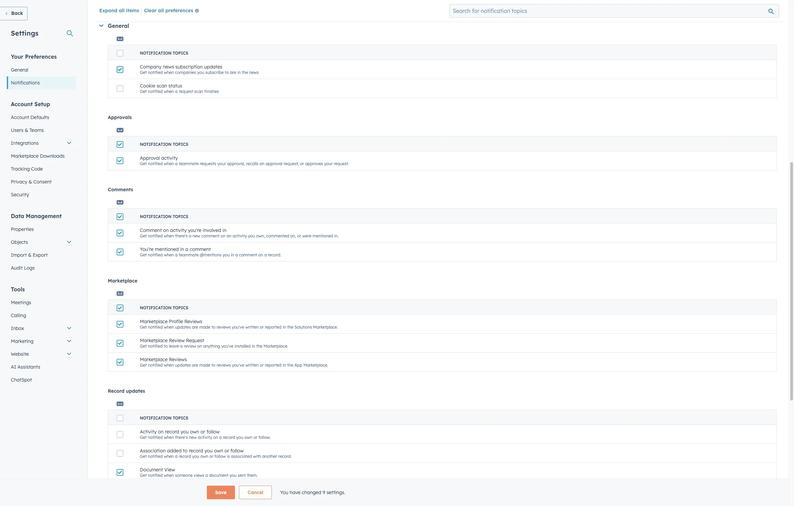 Task type: describe. For each thing, give the bounding box(es) containing it.
privacy & consent
[[11, 179, 52, 185]]

new for you
[[189, 435, 197, 440]]

comments
[[108, 187, 133, 193]]

the inside marketplace reviews get notified when updates are made to reviews you've written or reported in the app marketplace.
[[287, 363, 294, 368]]

marketplace. inside marketplace reviews get notified when updates are made to reviews you've written or reported in the app marketplace.
[[304, 363, 328, 368]]

requests
[[200, 161, 216, 166]]

in down the there's
[[180, 246, 184, 252]]

own left follow.
[[245, 435, 253, 440]]

marketplace for marketplace review request get notified to leave a review on anything you've installed in the marketplace.
[[140, 338, 168, 344]]

assistants
[[17, 364, 40, 370]]

on up association added to record you own or follow get notified when a record you own or follow is associated with another record.
[[213, 435, 218, 440]]

you inside comment on activity you're involved in get notified when there's a new comment on an activity you own, commented on, or were mentioned in.
[[248, 233, 255, 239]]

there's
[[175, 435, 188, 440]]

save button
[[207, 486, 235, 500]]

approval
[[266, 161, 283, 166]]

general inside the your preferences element
[[11, 67, 28, 73]]

record up someone
[[179, 454, 191, 459]]

import & export
[[11, 252, 48, 258]]

topics for record updates
[[173, 416, 188, 421]]

privacy & consent link
[[7, 175, 76, 188]]

activity left own, at left
[[233, 233, 247, 239]]

you up document view get notified when someone views a document you sent them.
[[192, 454, 199, 459]]

import & export link
[[7, 249, 76, 262]]

reviews inside marketplace profile reviews get notified when updates are made to reviews you've written or reported in the solutions marketplace.
[[185, 319, 203, 325]]

teammate inside approval activity get notified when a teammate requests your approval, recalls an approval request, or approves your request.
[[179, 161, 199, 166]]

get inside cookie scan status get notified when a request scan finishes
[[140, 89, 147, 94]]

notification for record updates
[[140, 416, 172, 421]]

view
[[164, 467, 175, 473]]

notified inside document view get notified when someone views a document you sent them.
[[148, 473, 163, 478]]

all for expand
[[119, 7, 125, 14]]

record up added
[[165, 429, 179, 435]]

when inside marketplace profile reviews get notified when updates are made to reviews you've written or reported in the solutions marketplace.
[[164, 325, 174, 330]]

you inside 'company news subscription updates get notified when companies you subscribe to are in the news'
[[197, 70, 204, 75]]

associated
[[231, 454, 252, 459]]

a inside activity on record you own or follow get notified when there's new activity on a record you own or follow.
[[219, 435, 222, 440]]

record. inside association added to record you own or follow get notified when a record you own or follow is associated with another record.
[[279, 454, 292, 459]]

is
[[227, 454, 230, 459]]

notification topics for comments
[[140, 214, 188, 219]]

notified inside marketplace review request get notified to leave a review on anything you've installed in the marketplace.
[[148, 344, 163, 349]]

review
[[169, 338, 185, 344]]

involved
[[203, 227, 221, 233]]

marketplace for marketplace profile reviews get notified when updates are made to reviews you've written or reported in the solutions marketplace.
[[140, 319, 168, 325]]

a inside approval activity get notified when a teammate requests your approval, recalls an approval request, or approves your request.
[[175, 161, 178, 166]]

data management
[[11, 213, 62, 220]]

notified inside association added to record you own or follow get notified when a record you own or follow is associated with another record.
[[148, 454, 163, 459]]

topics for approvals
[[173, 142, 188, 147]]

get inside marketplace profile reviews get notified when updates are made to reviews you've written or reported in the solutions marketplace.
[[140, 325, 147, 330]]

when inside comment on activity you're involved in get notified when there's a new comment on an activity you own, commented on, or were mentioned in.
[[164, 233, 174, 239]]

app
[[295, 363, 303, 368]]

get inside activity on record you own or follow get notified when there's new activity on a record you own or follow.
[[140, 435, 147, 440]]

updates right record
[[126, 388, 145, 394]]

notification for approvals
[[140, 142, 172, 147]]

1 topics from the top
[[173, 51, 188, 56]]

marketplace downloads link
[[7, 150, 76, 163]]

changed
[[302, 490, 322, 496]]

or inside approval activity get notified when a teammate requests your approval, recalls an approval request, or approves your request.
[[300, 161, 304, 166]]

expand all items
[[99, 7, 139, 14]]

written inside marketplace profile reviews get notified when updates are made to reviews you've written or reported in the solutions marketplace.
[[246, 325, 259, 330]]

status
[[169, 83, 182, 89]]

own right there's
[[190, 429, 199, 435]]

chatspot
[[11, 377, 32, 383]]

added
[[167, 448, 182, 454]]

when inside 'company news subscription updates get notified when companies you subscribe to are in the news'
[[164, 70, 174, 75]]

notified inside approval activity get notified when a teammate requests your approval, recalls an approval request, or approves your request.
[[148, 161, 163, 166]]

expand
[[99, 7, 117, 14]]

a inside comment on activity you're involved in get notified when there's a new comment on an activity you own, commented on, or were mentioned in.
[[189, 233, 192, 239]]

export
[[33, 252, 48, 258]]

tracking
[[11, 166, 30, 172]]

comment
[[140, 227, 162, 233]]

installed
[[235, 344, 251, 349]]

another
[[262, 454, 277, 459]]

a inside marketplace review request get notified to leave a review on anything you've installed in the marketplace.
[[180, 344, 183, 349]]

you're
[[188, 227, 202, 233]]

in inside marketplace profile reviews get notified when updates are made to reviews you've written or reported in the solutions marketplace.
[[283, 325, 286, 330]]

marketplace reviews get notified when updates are made to reviews you've written or reported in the app marketplace.
[[140, 357, 328, 368]]

general link
[[7, 63, 76, 76]]

teams
[[29, 127, 44, 133]]

1 notification topics from the top
[[140, 51, 188, 56]]

you up added
[[181, 429, 189, 435]]

approval,
[[227, 161, 245, 166]]

reviews inside marketplace reviews get notified when updates are made to reviews you've written or reported in the app marketplace.
[[169, 357, 187, 363]]

teammate inside you're mentioned in a comment get notified when a teammate @mentions you in a comment on a record.
[[179, 252, 199, 258]]

caret image
[[99, 24, 104, 27]]

notification topics for record updates
[[140, 416, 188, 421]]

tracking code link
[[7, 163, 76, 175]]

subscribe
[[206, 70, 224, 75]]

security link
[[7, 188, 76, 201]]

the inside marketplace review request get notified to leave a review on anything you've installed in the marketplace.
[[256, 344, 263, 349]]

notified inside cookie scan status get notified when a request scan finishes
[[148, 89, 163, 94]]

a inside document view get notified when someone views a document you sent them.
[[206, 473, 208, 478]]

marketplace downloads
[[11, 153, 65, 159]]

association added to record you own or follow get notified when a record you own or follow is associated with another record.
[[140, 448, 292, 459]]

you down activity on record you own or follow get notified when there's new activity on a record you own or follow.
[[205, 448, 213, 454]]

are inside marketplace profile reviews get notified when updates are made to reviews you've written or reported in the solutions marketplace.
[[192, 325, 198, 330]]

updates inside marketplace reviews get notified when updates are made to reviews you've written or reported in the app marketplace.
[[175, 363, 191, 368]]

a inside cookie scan status get notified when a request scan finishes
[[175, 89, 178, 94]]

to inside marketplace reviews get notified when updates are made to reviews you've written or reported in the app marketplace.
[[212, 363, 216, 368]]

notified inside 'company news subscription updates get notified when companies you subscribe to are in the news'
[[148, 70, 163, 75]]

preferences
[[166, 7, 193, 14]]

properties
[[11, 226, 34, 232]]

when inside document view get notified when someone views a document you sent them.
[[164, 473, 174, 478]]

account defaults link
[[7, 111, 76, 124]]

save
[[215, 490, 227, 496]]

own up document view get notified when someone views a document you sent them.
[[200, 454, 208, 459]]

to inside association added to record you own or follow get notified when a record you own or follow is associated with another record.
[[183, 448, 188, 454]]

items
[[126, 7, 139, 14]]

1 horizontal spatial scan
[[194, 89, 203, 94]]

consent
[[33, 179, 52, 185]]

reviews inside marketplace reviews get notified when updates are made to reviews you've written or reported in the app marketplace.
[[217, 363, 231, 368]]

comment down you're
[[190, 246, 211, 252]]

company news subscription updates get notified when companies you subscribe to are in the news
[[140, 64, 259, 75]]

to inside 'company news subscription updates get notified when companies you subscribe to are in the news'
[[225, 70, 229, 75]]

data management element
[[7, 212, 76, 275]]

tracking code
[[11, 166, 43, 172]]

account defaults
[[11, 114, 49, 120]]

marketplace for marketplace downloads
[[11, 153, 39, 159]]

notified inside marketplace reviews get notified when updates are made to reviews you've written or reported in the app marketplace.
[[148, 363, 163, 368]]

notification topics for marketplace
[[140, 305, 188, 311]]

downloads
[[40, 153, 65, 159]]

request
[[186, 338, 204, 344]]

account for account defaults
[[11, 114, 29, 120]]

get inside association added to record you own or follow get notified when a record you own or follow is associated with another record.
[[140, 454, 147, 459]]

when inside cookie scan status get notified when a request scan finishes
[[164, 89, 174, 94]]

reported inside marketplace reviews get notified when updates are made to reviews you've written or reported in the app marketplace.
[[265, 363, 282, 368]]

record. inside you're mentioned in a comment get notified when a teammate @mentions you in a comment on a record.
[[268, 252, 281, 258]]

meetings link
[[7, 296, 76, 309]]

comment on activity you're involved in get notified when there's a new comment on an activity you own, commented on, or were mentioned in.
[[140, 227, 339, 239]]

when inside activity on record you own or follow get notified when there's new activity on a record you own or follow.
[[164, 435, 174, 440]]

you
[[280, 490, 289, 496]]

association
[[140, 448, 166, 454]]

users
[[11, 127, 23, 133]]

or inside marketplace profile reviews get notified when updates are made to reviews you've written or reported in the solutions marketplace.
[[260, 325, 264, 330]]

setup
[[34, 101, 50, 108]]

your
[[11, 53, 23, 60]]

you up associated
[[236, 435, 243, 440]]

settings
[[11, 29, 39, 37]]

finishes
[[204, 89, 219, 94]]

follow inside activity on record you own or follow get notified when there's new activity on a record you own or follow.
[[207, 429, 220, 435]]

clear all preferences
[[144, 7, 193, 14]]

your preferences
[[11, 53, 57, 60]]

approvals
[[108, 114, 132, 120]]

get inside document view get notified when someone views a document you sent them.
[[140, 473, 147, 478]]

follow right is
[[231, 448, 244, 454]]

get inside marketplace reviews get notified when updates are made to reviews you've written or reported in the app marketplace.
[[140, 363, 147, 368]]

own,
[[256, 233, 265, 239]]

in inside marketplace reviews get notified when updates are made to reviews you've written or reported in the app marketplace.
[[283, 363, 286, 368]]

Search for notification topics search field
[[450, 4, 780, 18]]

or inside marketplace reviews get notified when updates are made to reviews you've written or reported in the app marketplace.
[[260, 363, 264, 368]]

comment inside comment on activity you're involved in get notified when there's a new comment on an activity you own, commented on, or were mentioned in.
[[202, 233, 220, 239]]

management
[[26, 213, 62, 220]]

request
[[179, 89, 193, 94]]

made inside marketplace reviews get notified when updates are made to reviews you've written or reported in the app marketplace.
[[199, 363, 210, 368]]



Task type: vqa. For each thing, say whether or not it's contained in the screenshot.
Created's by
no



Task type: locate. For each thing, give the bounding box(es) containing it.
in right installed
[[252, 344, 255, 349]]

4 when from the top
[[164, 233, 174, 239]]

own left is
[[214, 448, 223, 454]]

1 vertical spatial marketplace.
[[264, 344, 288, 349]]

when left someone
[[164, 473, 174, 478]]

with
[[253, 454, 261, 459]]

1 vertical spatial &
[[29, 179, 32, 185]]

you left the subscribe
[[197, 70, 204, 75]]

activity
[[140, 429, 157, 435]]

5 topics from the top
[[173, 416, 188, 421]]

are down review
[[192, 363, 198, 368]]

activity on record you own or follow get notified when there's new activity on a record you own or follow.
[[140, 429, 271, 440]]

notification up approval in the top of the page
[[140, 142, 172, 147]]

2 teammate from the top
[[179, 252, 199, 258]]

to up marketplace review request get notified to leave a review on anything you've installed in the marketplace.
[[212, 325, 216, 330]]

& right users
[[25, 127, 28, 133]]

when inside approval activity get notified when a teammate requests your approval, recalls an approval request, or approves your request.
[[164, 161, 174, 166]]

written up installed
[[246, 325, 259, 330]]

0 horizontal spatial an
[[227, 233, 232, 239]]

new right there's
[[189, 435, 197, 440]]

general down expand all items
[[108, 22, 129, 29]]

11 notified from the top
[[148, 473, 163, 478]]

record down activity on record you own or follow get notified when there's new activity on a record you own or follow.
[[189, 448, 203, 454]]

account up users
[[11, 114, 29, 120]]

cancel button
[[239, 486, 272, 500]]

mentioned down the there's
[[155, 246, 179, 252]]

your
[[218, 161, 226, 166], [324, 161, 333, 166]]

notification topics up comment
[[140, 214, 188, 219]]

your left request.
[[324, 161, 333, 166]]

0 vertical spatial reported
[[265, 325, 282, 330]]

integrations button
[[7, 137, 76, 150]]

integrations
[[11, 140, 39, 146]]

activity right approval in the top of the page
[[161, 155, 178, 161]]

1 made from the top
[[199, 325, 210, 330]]

11 get from the top
[[140, 473, 147, 478]]

marketplace. right the app
[[304, 363, 328, 368]]

record
[[108, 388, 125, 394]]

marketplace. right solutions
[[313, 325, 338, 330]]

you left own, at left
[[248, 233, 255, 239]]

on
[[163, 227, 169, 233], [221, 233, 226, 239], [259, 252, 263, 258], [197, 344, 202, 349], [158, 429, 164, 435], [213, 435, 218, 440]]

reviews
[[185, 319, 203, 325], [169, 357, 187, 363]]

your right requests at the left of the page
[[218, 161, 226, 166]]

topics for comments
[[173, 214, 188, 219]]

own
[[190, 429, 199, 435], [245, 435, 253, 440], [214, 448, 223, 454], [200, 454, 208, 459]]

have
[[290, 490, 301, 496]]

reported left solutions
[[265, 325, 282, 330]]

clear all preferences button
[[144, 7, 202, 15]]

notification up company
[[140, 51, 172, 56]]

3 topics from the top
[[173, 214, 188, 219]]

0 vertical spatial an
[[260, 161, 265, 166]]

0 horizontal spatial your
[[218, 161, 226, 166]]

follow up association added to record you own or follow get notified when a record you own or follow is associated with another record.
[[207, 429, 220, 435]]

2 notification from the top
[[140, 142, 172, 147]]

2 reviews from the top
[[217, 363, 231, 368]]

marketplace. inside marketplace profile reviews get notified when updates are made to reviews you've written or reported in the solutions marketplace.
[[313, 325, 338, 330]]

scan right request
[[194, 89, 203, 94]]

get inside marketplace review request get notified to leave a review on anything you've installed in the marketplace.
[[140, 344, 147, 349]]

ai
[[11, 364, 16, 370]]

get inside 'company news subscription updates get notified when companies you subscribe to are in the news'
[[140, 70, 147, 75]]

1 written from the top
[[246, 325, 259, 330]]

written inside marketplace reviews get notified when updates are made to reviews you've written or reported in the app marketplace.
[[246, 363, 259, 368]]

5 notification from the top
[[140, 416, 172, 421]]

cancel
[[248, 490, 264, 496]]

activity
[[161, 155, 178, 161], [170, 227, 187, 233], [233, 233, 247, 239], [198, 435, 212, 440]]

when up view
[[164, 454, 174, 459]]

reported
[[265, 325, 282, 330], [265, 363, 282, 368]]

updates inside marketplace profile reviews get notified when updates are made to reviews you've written or reported in the solutions marketplace.
[[175, 325, 191, 330]]

views
[[194, 473, 204, 478]]

the left solutions
[[287, 325, 294, 330]]

your preferences element
[[7, 53, 76, 89]]

on down own, at left
[[259, 252, 263, 258]]

when up the status
[[164, 70, 174, 75]]

0 horizontal spatial mentioned
[[155, 246, 179, 252]]

in.
[[335, 233, 339, 239]]

all left items
[[119, 7, 125, 14]]

1 vertical spatial record.
[[279, 454, 292, 459]]

7 notified from the top
[[148, 344, 163, 349]]

1 vertical spatial reviews
[[217, 363, 231, 368]]

& right privacy
[[29, 179, 32, 185]]

2 notified from the top
[[148, 89, 163, 94]]

recalls
[[246, 161, 259, 166]]

2 vertical spatial you've
[[232, 363, 244, 368]]

0 vertical spatial reviews
[[217, 325, 231, 330]]

data
[[11, 213, 24, 220]]

in inside comment on activity you're involved in get notified when there's a new comment on an activity you own, commented on, or were mentioned in.
[[223, 227, 227, 233]]

new inside activity on record you own or follow get notified when there's new activity on a record you own or follow.
[[189, 435, 197, 440]]

comment up you're mentioned in a comment get notified when a teammate @mentions you in a comment on a record. at the left of the page
[[202, 233, 220, 239]]

account up the account defaults
[[11, 101, 33, 108]]

inbox
[[11, 325, 24, 332]]

notification up comment
[[140, 214, 172, 219]]

account setup
[[11, 101, 50, 108]]

in
[[238, 70, 241, 75], [223, 227, 227, 233], [180, 246, 184, 252], [231, 252, 234, 258], [283, 325, 286, 330], [252, 344, 255, 349], [283, 363, 286, 368]]

written down installed
[[246, 363, 259, 368]]

you left sent on the left of page
[[230, 473, 237, 478]]

1 horizontal spatial an
[[260, 161, 265, 166]]

reviews down anything
[[217, 363, 231, 368]]

0 vertical spatial written
[[246, 325, 259, 330]]

company
[[140, 64, 162, 70]]

0 vertical spatial made
[[199, 325, 210, 330]]

you've down installed
[[232, 363, 244, 368]]

1 when from the top
[[164, 70, 174, 75]]

mentioned inside you're mentioned in a comment get notified when a teammate @mentions you in a comment on a record.
[[155, 246, 179, 252]]

notification for marketplace
[[140, 305, 172, 311]]

tools
[[11, 286, 25, 293]]

marketplace inside account setup "element"
[[11, 153, 39, 159]]

users & teams link
[[7, 124, 76, 137]]

marketplace for marketplace
[[108, 278, 138, 284]]

1 vertical spatial reported
[[265, 363, 282, 368]]

0 horizontal spatial all
[[119, 7, 125, 14]]

you've left installed
[[221, 344, 234, 349]]

0 horizontal spatial scan
[[157, 83, 167, 89]]

when left request
[[164, 89, 174, 94]]

get inside comment on activity you're involved in get notified when there's a new comment on an activity you own, commented on, or were mentioned in.
[[140, 233, 147, 239]]

record
[[165, 429, 179, 435], [223, 435, 235, 440], [189, 448, 203, 454], [179, 454, 191, 459]]

get inside approval activity get notified when a teammate requests your approval, recalls an approval request, or approves your request.
[[140, 161, 147, 166]]

1 reported from the top
[[265, 325, 282, 330]]

get inside you're mentioned in a comment get notified when a teammate @mentions you in a comment on a record.
[[140, 252, 147, 258]]

notified inside activity on record you own or follow get notified when there's new activity on a record you own or follow.
[[148, 435, 163, 440]]

notification for comments
[[140, 214, 172, 219]]

new inside comment on activity you're involved in get notified when there's a new comment on an activity you own, commented on, or were mentioned in.
[[193, 233, 200, 239]]

updates inside 'company news subscription updates get notified when companies you subscribe to are in the news'
[[204, 64, 223, 70]]

0 vertical spatial teammate
[[179, 161, 199, 166]]

profile
[[169, 319, 183, 325]]

0 horizontal spatial general
[[11, 67, 28, 73]]

1 notification from the top
[[140, 51, 172, 56]]

updates down review
[[175, 363, 191, 368]]

you've inside marketplace reviews get notified when updates are made to reviews you've written or reported in the app marketplace.
[[232, 363, 244, 368]]

0 vertical spatial general
[[108, 22, 129, 29]]

an right recalls
[[260, 161, 265, 166]]

1 vertical spatial teammate
[[179, 252, 199, 258]]

comment down own, at left
[[239, 252, 257, 258]]

leave
[[169, 344, 179, 349]]

a inside association added to record you own or follow get notified when a record you own or follow is associated with another record.
[[175, 454, 178, 459]]

notifications link
[[7, 76, 76, 89]]

when inside marketplace reviews get notified when updates are made to reviews you've written or reported in the app marketplace.
[[164, 363, 174, 368]]

the inside marketplace profile reviews get notified when updates are made to reviews you've written or reported in the solutions marketplace.
[[287, 325, 294, 330]]

reported left the app
[[265, 363, 282, 368]]

reported inside marketplace profile reviews get notified when updates are made to reviews you've written or reported in the solutions marketplace.
[[265, 325, 282, 330]]

follow.
[[259, 435, 271, 440]]

objects button
[[7, 236, 76, 249]]

marketplace inside marketplace reviews get notified when updates are made to reviews you've written or reported in the app marketplace.
[[140, 357, 168, 363]]

0 vertical spatial marketplace.
[[313, 325, 338, 330]]

made inside marketplace profile reviews get notified when updates are made to reviews you've written or reported in the solutions marketplace.
[[199, 325, 210, 330]]

2 vertical spatial are
[[192, 363, 198, 368]]

notified
[[148, 70, 163, 75], [148, 89, 163, 94], [148, 161, 163, 166], [148, 233, 163, 239], [148, 252, 163, 258], [148, 325, 163, 330], [148, 344, 163, 349], [148, 363, 163, 368], [148, 435, 163, 440], [148, 454, 163, 459], [148, 473, 163, 478]]

to left leave
[[164, 344, 168, 349]]

logs
[[24, 265, 35, 271]]

notification topics up company
[[140, 51, 188, 56]]

the left the app
[[287, 363, 294, 368]]

0 vertical spatial &
[[25, 127, 28, 133]]

notified inside comment on activity you're involved in get notified when there's a new comment on an activity you own, commented on, or were mentioned in.
[[148, 233, 163, 239]]

6 notified from the top
[[148, 325, 163, 330]]

are up request
[[192, 325, 198, 330]]

an inside approval activity get notified when a teammate requests your approval, recalls an approval request, or approves your request.
[[260, 161, 265, 166]]

audit
[[11, 265, 23, 271]]

0 vertical spatial new
[[193, 233, 200, 239]]

teammate down the there's
[[179, 252, 199, 258]]

notified inside marketplace profile reviews get notified when updates are made to reviews you've written or reported in the solutions marketplace.
[[148, 325, 163, 330]]

5 notified from the top
[[148, 252, 163, 258]]

on inside marketplace review request get notified to leave a review on anything you've installed in the marketplace.
[[197, 344, 202, 349]]

on right comment
[[163, 227, 169, 233]]

reviews down leave
[[169, 357, 187, 363]]

audit logs link
[[7, 262, 76, 275]]

3 notification topics from the top
[[140, 214, 188, 219]]

account setup element
[[7, 100, 76, 201]]

6 when from the top
[[164, 325, 174, 330]]

notification topics up the activity
[[140, 416, 188, 421]]

scan
[[157, 83, 167, 89], [194, 89, 203, 94]]

notification topics
[[140, 51, 188, 56], [140, 142, 188, 147], [140, 214, 188, 219], [140, 305, 188, 311], [140, 416, 188, 421]]

0 vertical spatial mentioned
[[313, 233, 333, 239]]

in left the app
[[283, 363, 286, 368]]

preferences
[[25, 53, 57, 60]]

commented
[[266, 233, 289, 239]]

you inside document view get notified when someone views a document you sent them.
[[230, 473, 237, 478]]

5 get from the top
[[140, 252, 147, 258]]

1 vertical spatial account
[[11, 114, 29, 120]]

2 when from the top
[[164, 89, 174, 94]]

& for consent
[[29, 179, 32, 185]]

in inside 'company news subscription updates get notified when companies you subscribe to are in the news'
[[238, 70, 241, 75]]

1 vertical spatial you've
[[221, 344, 234, 349]]

someone
[[175, 473, 193, 478]]

2 made from the top
[[199, 363, 210, 368]]

1 horizontal spatial mentioned
[[313, 233, 333, 239]]

were
[[303, 233, 312, 239]]

1 horizontal spatial your
[[324, 161, 333, 166]]

1 teammate from the top
[[179, 161, 199, 166]]

notification up the activity
[[140, 416, 172, 421]]

1 all from the left
[[119, 7, 125, 14]]

1 vertical spatial an
[[227, 233, 232, 239]]

2 vertical spatial &
[[28, 252, 32, 258]]

8 get from the top
[[140, 363, 147, 368]]

record.
[[268, 252, 281, 258], [279, 454, 292, 459]]

in right the subscribe
[[238, 70, 241, 75]]

tools element
[[7, 286, 76, 387]]

all
[[119, 7, 125, 14], [158, 7, 164, 14]]

request,
[[284, 161, 299, 166]]

inbox button
[[7, 322, 76, 335]]

to inside marketplace profile reviews get notified when updates are made to reviews you've written or reported in the solutions marketplace.
[[212, 325, 216, 330]]

4 notified from the top
[[148, 233, 163, 239]]

activity up association added to record you own or follow get notified when a record you own or follow is associated with another record.
[[198, 435, 212, 440]]

when left the there's
[[164, 233, 174, 239]]

review
[[184, 344, 196, 349]]

marketplace review request get notified to leave a review on anything you've installed in the marketplace.
[[140, 338, 288, 349]]

@mentions
[[200, 252, 222, 258]]

10 notified from the top
[[148, 454, 163, 459]]

new right the there's
[[193, 233, 200, 239]]

1 vertical spatial are
[[192, 325, 198, 330]]

9 notified from the top
[[148, 435, 163, 440]]

meetings
[[11, 300, 31, 306]]

4 notification topics from the top
[[140, 305, 188, 311]]

when up review at the left bottom of the page
[[164, 325, 174, 330]]

when
[[164, 70, 174, 75], [164, 89, 174, 94], [164, 161, 174, 166], [164, 233, 174, 239], [164, 252, 174, 258], [164, 325, 174, 330], [164, 363, 174, 368], [164, 435, 174, 440], [164, 454, 174, 459], [164, 473, 174, 478]]

2 notification topics from the top
[[140, 142, 188, 147]]

2 all from the left
[[158, 7, 164, 14]]

1 notified from the top
[[148, 70, 163, 75]]

objects
[[11, 239, 28, 245]]

made down anything
[[199, 363, 210, 368]]

3 when from the top
[[164, 161, 174, 166]]

marketplace. inside marketplace review request get notified to leave a review on anything you've installed in the marketplace.
[[264, 344, 288, 349]]

teammate
[[179, 161, 199, 166], [179, 252, 199, 258]]

or inside comment on activity you're involved in get notified when there's a new comment on an activity you own, commented on, or were mentioned in.
[[297, 233, 301, 239]]

notification up profile
[[140, 305, 172, 311]]

9 get from the top
[[140, 435, 147, 440]]

1 your from the left
[[218, 161, 226, 166]]

all right clear
[[158, 7, 164, 14]]

new for you're
[[193, 233, 200, 239]]

1 vertical spatial new
[[189, 435, 197, 440]]

you've for marketplace review request
[[221, 344, 234, 349]]

are inside 'company news subscription updates get notified when companies you subscribe to are in the news'
[[230, 70, 236, 75]]

0 horizontal spatial news
[[163, 64, 174, 70]]

4 topics from the top
[[173, 305, 188, 311]]

to inside marketplace review request get notified to leave a review on anything you've installed in the marketplace.
[[164, 344, 168, 349]]

comment
[[202, 233, 220, 239], [190, 246, 211, 252], [239, 252, 257, 258]]

ai assistants link
[[7, 361, 76, 374]]

the right installed
[[256, 344, 263, 349]]

all inside button
[[158, 7, 164, 14]]

& for teams
[[25, 127, 28, 133]]

1 vertical spatial made
[[199, 363, 210, 368]]

1 horizontal spatial all
[[158, 7, 164, 14]]

sent
[[238, 473, 246, 478]]

9 when from the top
[[164, 454, 174, 459]]

the inside 'company news subscription updates get notified when companies you subscribe to are in the news'
[[242, 70, 248, 75]]

when down leave
[[164, 363, 174, 368]]

1 vertical spatial reviews
[[169, 357, 187, 363]]

approval
[[140, 155, 160, 161]]

1 account from the top
[[11, 101, 33, 108]]

anything
[[203, 344, 220, 349]]

marketing
[[11, 338, 33, 344]]

on inside you're mentioned in a comment get notified when a teammate @mentions you in a comment on a record.
[[259, 252, 263, 258]]

users & teams
[[11, 127, 44, 133]]

3 notified from the top
[[148, 161, 163, 166]]

approval activity get notified when a teammate requests your approval, recalls an approval request, or approves your request.
[[140, 155, 349, 166]]

1 vertical spatial written
[[246, 363, 259, 368]]

all for clear
[[158, 7, 164, 14]]

notification topics for approvals
[[140, 142, 188, 147]]

in right involved
[[223, 227, 227, 233]]

activity left you're
[[170, 227, 187, 233]]

when right you're
[[164, 252, 174, 258]]

& inside data management element
[[28, 252, 32, 258]]

in inside marketplace review request get notified to leave a review on anything you've installed in the marketplace.
[[252, 344, 255, 349]]

2 reported from the top
[[265, 363, 282, 368]]

record up is
[[223, 435, 235, 440]]

3 notification from the top
[[140, 214, 172, 219]]

made up request
[[199, 325, 210, 330]]

you've for marketplace profile reviews
[[232, 325, 244, 330]]

marketplace inside marketplace review request get notified to leave a review on anything you've installed in the marketplace.
[[140, 338, 168, 344]]

reviews up marketplace review request get notified to leave a review on anything you've installed in the marketplace.
[[217, 325, 231, 330]]

2 get from the top
[[140, 89, 147, 94]]

are right the subscribe
[[230, 70, 236, 75]]

marketplace
[[11, 153, 39, 159], [108, 278, 138, 284], [140, 319, 168, 325], [140, 338, 168, 344], [140, 357, 168, 363]]

2 your from the left
[[324, 161, 333, 166]]

2 topics from the top
[[173, 142, 188, 147]]

reviews inside marketplace profile reviews get notified when updates are made to reviews you've written or reported in the solutions marketplace.
[[217, 325, 231, 330]]

activity inside approval activity get notified when a teammate requests your approval, recalls an approval request, or approves your request.
[[161, 155, 178, 161]]

record. right another
[[279, 454, 292, 459]]

5 notification topics from the top
[[140, 416, 188, 421]]

on right the activity
[[158, 429, 164, 435]]

1 horizontal spatial general
[[108, 22, 129, 29]]

on,
[[291, 233, 296, 239]]

3 get from the top
[[140, 161, 147, 166]]

4 get from the top
[[140, 233, 147, 239]]

2 written from the top
[[246, 363, 259, 368]]

7 get from the top
[[140, 344, 147, 349]]

7 when from the top
[[164, 363, 174, 368]]

account for account setup
[[11, 101, 33, 108]]

back
[[11, 10, 23, 16]]

0 vertical spatial you've
[[232, 325, 244, 330]]

1 vertical spatial general
[[11, 67, 28, 73]]

0 vertical spatial record.
[[268, 252, 281, 258]]

record. down commented at the left of page
[[268, 252, 281, 258]]

marketplace inside marketplace profile reviews get notified when updates are made to reviews you've written or reported in the solutions marketplace.
[[140, 319, 168, 325]]

you right @mentions
[[223, 252, 230, 258]]

request.
[[334, 161, 349, 166]]

you've up installed
[[232, 325, 244, 330]]

on up you're mentioned in a comment get notified when a teammate @mentions you in a comment on a record. at the left of the page
[[221, 233, 226, 239]]

you inside you're mentioned in a comment get notified when a teammate @mentions you in a comment on a record.
[[223, 252, 230, 258]]

are
[[230, 70, 236, 75], [192, 325, 198, 330], [192, 363, 198, 368]]

you've inside marketplace profile reviews get notified when updates are made to reviews you've written or reported in the solutions marketplace.
[[232, 325, 244, 330]]

companies
[[175, 70, 196, 75]]

when right approval in the top of the page
[[164, 161, 174, 166]]

cookie scan status get notified when a request scan finishes
[[140, 83, 219, 94]]

when inside you're mentioned in a comment get notified when a teammate @mentions you in a comment on a record.
[[164, 252, 174, 258]]

4 notification from the top
[[140, 305, 172, 311]]

2 vertical spatial marketplace.
[[304, 363, 328, 368]]

mentioned inside comment on activity you're involved in get notified when there's a new comment on an activity you own, commented on, or were mentioned in.
[[313, 233, 333, 239]]

properties link
[[7, 223, 76, 236]]

activity inside activity on record you own or follow get notified when there's new activity on a record you own or follow.
[[198, 435, 212, 440]]

8 when from the top
[[164, 435, 174, 440]]

2 account from the top
[[11, 114, 29, 120]]

0 vertical spatial account
[[11, 101, 33, 108]]

an inside comment on activity you're involved in get notified when there's a new comment on an activity you own, commented on, or were mentioned in.
[[227, 233, 232, 239]]

10 when from the top
[[164, 473, 174, 478]]

get
[[140, 70, 147, 75], [140, 89, 147, 94], [140, 161, 147, 166], [140, 233, 147, 239], [140, 252, 147, 258], [140, 325, 147, 330], [140, 344, 147, 349], [140, 363, 147, 368], [140, 435, 147, 440], [140, 454, 147, 459], [140, 473, 147, 478]]

& left export
[[28, 252, 32, 258]]

you're mentioned in a comment get notified when a teammate @mentions you in a comment on a record.
[[140, 246, 281, 258]]

in left solutions
[[283, 325, 286, 330]]

8 notified from the top
[[148, 363, 163, 368]]

notification topics up approval in the top of the page
[[140, 142, 188, 147]]

the right the subscribe
[[242, 70, 248, 75]]

& for export
[[28, 252, 32, 258]]

you
[[197, 70, 204, 75], [248, 233, 255, 239], [223, 252, 230, 258], [181, 429, 189, 435], [236, 435, 243, 440], [205, 448, 213, 454], [192, 454, 199, 459], [230, 473, 237, 478]]

settings.
[[327, 490, 346, 496]]

document
[[209, 473, 229, 478]]

when inside association added to record you own or follow get notified when a record you own or follow is associated with another record.
[[164, 454, 174, 459]]

1 horizontal spatial news
[[249, 70, 259, 75]]

5 when from the top
[[164, 252, 174, 258]]

1 reviews from the top
[[217, 325, 231, 330]]

topics for marketplace
[[173, 305, 188, 311]]

an right involved
[[227, 233, 232, 239]]

10 get from the top
[[140, 454, 147, 459]]

in right @mentions
[[231, 252, 234, 258]]

6 get from the top
[[140, 325, 147, 330]]

notification topics up profile
[[140, 305, 188, 311]]

notified inside you're mentioned in a comment get notified when a teammate @mentions you in a comment on a record.
[[148, 252, 163, 258]]

0 vertical spatial reviews
[[185, 319, 203, 325]]

1 vertical spatial mentioned
[[155, 246, 179, 252]]

to down anything
[[212, 363, 216, 368]]

0 vertical spatial are
[[230, 70, 236, 75]]

1 get from the top
[[140, 70, 147, 75]]

marketplace for marketplace reviews get notified when updates are made to reviews you've written or reported in the app marketplace.
[[140, 357, 168, 363]]

are inside marketplace reviews get notified when updates are made to reviews you've written or reported in the app marketplace.
[[192, 363, 198, 368]]

follow left is
[[215, 454, 226, 459]]

marketplace. right installed
[[264, 344, 288, 349]]



